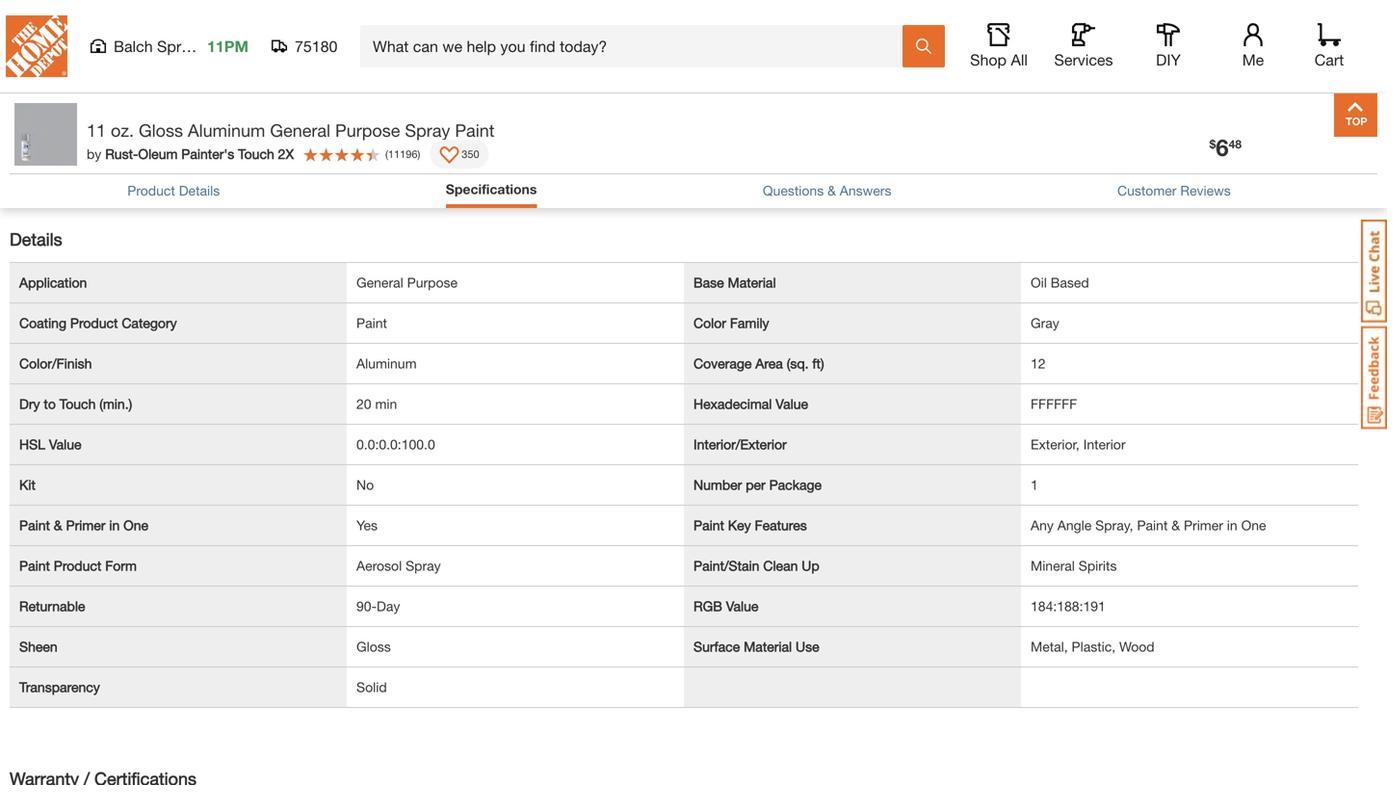 Task type: vqa. For each thing, say whether or not it's contained in the screenshot.
plans
no



Task type: describe. For each thing, give the bounding box(es) containing it.
min
[[375, 396, 397, 412]]

:
[[88, 27, 92, 42]]

spray,
[[1096, 518, 1134, 533]]

transparency
[[19, 679, 100, 695]]

1 horizontal spatial touch
[[238, 146, 274, 162]]

kit
[[19, 477, 36, 493]]

value for hexadecimal value
[[776, 396, 809, 412]]

90-
[[357, 599, 377, 614]]

up
[[802, 558, 820, 574]]

( 11196 )
[[386, 148, 420, 160]]

color family
[[694, 315, 770, 331]]

base material
[[694, 275, 776, 291]]

sheen
[[19, 639, 58, 655]]

1
[[1031, 477, 1039, 493]]

rgb value
[[694, 599, 759, 614]]

1 in from the left
[[109, 518, 120, 533]]

surface
[[694, 639, 740, 655]]

container for container size : 11 ounce
[[0, 27, 59, 42]]

base
[[694, 275, 724, 291]]

1 vertical spatial ounce
[[375, 140, 415, 156]]

container for container size
[[19, 140, 78, 156]]

the home depot logo image
[[6, 15, 67, 77]]

spirits
[[1079, 558, 1117, 574]]

based
[[1051, 275, 1090, 291]]

shop all
[[971, 51, 1028, 69]]

size for container size : 11 ounce
[[62, 27, 88, 42]]

ffffff
[[1031, 396, 1078, 412]]

0 vertical spatial general
[[270, 120, 331, 141]]

wood
[[1120, 639, 1155, 655]]

paint key features
[[694, 518, 807, 533]]

0 horizontal spatial aluminum
[[188, 120, 265, 141]]

family
[[730, 315, 770, 331]]

& for questions
[[828, 183, 836, 198]]

What can we help you find today? search field
[[373, 26, 902, 67]]

coverage area (sq. ft)
[[694, 356, 825, 372]]

$ 6 48
[[1210, 133, 1242, 161]]

number per package
[[694, 477, 822, 493]]

1 horizontal spatial aluminum
[[357, 356, 417, 372]]

(min.)
[[100, 396, 132, 412]]

11pm
[[207, 37, 249, 55]]

2 primer from the left
[[1184, 518, 1224, 533]]

2x
[[278, 146, 294, 162]]

angle
[[1058, 518, 1092, 533]]

springs
[[157, 37, 210, 55]]

75180
[[295, 37, 338, 55]]

product for category
[[70, 315, 118, 331]]

dry
[[19, 396, 40, 412]]

& for paint
[[54, 518, 62, 533]]

diy
[[1157, 51, 1181, 69]]

rgb
[[694, 599, 723, 614]]

mineral spirits
[[1031, 558, 1117, 574]]

product for form
[[54, 558, 102, 574]]

no
[[357, 477, 374, 493]]

services
[[1055, 51, 1114, 69]]

any angle spray, paint & primer in one
[[1031, 518, 1267, 533]]

6
[[1217, 133, 1229, 161]]

product details
[[127, 183, 220, 198]]

answers
[[840, 183, 892, 198]]

0 horizontal spatial purpose
[[335, 120, 400, 141]]

350
[[462, 148, 480, 160]]

1 one from the left
[[123, 518, 148, 533]]

specifications
[[446, 181, 537, 197]]

oz.
[[111, 120, 134, 141]]

paint right spray,
[[1138, 518, 1168, 533]]

value for hsl value
[[49, 437, 82, 452]]

by rust-oleum painter's touch 2x
[[87, 146, 294, 162]]

questions & answers
[[763, 183, 892, 198]]

solid
[[357, 679, 387, 695]]

1 vertical spatial purpose
[[407, 275, 458, 291]]

0 horizontal spatial gloss
[[139, 120, 183, 141]]

me button
[[1223, 23, 1285, 69]]

)
[[418, 148, 420, 160]]

0 vertical spatial product
[[127, 183, 175, 198]]

area
[[756, 356, 783, 372]]

shop all button
[[969, 23, 1030, 69]]

0 vertical spatial spray
[[405, 120, 450, 141]]

11 right :
[[95, 27, 110, 42]]

category
[[122, 315, 177, 331]]

per
[[746, 477, 766, 493]]

exterior,
[[1031, 437, 1080, 452]]

number
[[694, 477, 742, 493]]

aerosol
[[357, 558, 402, 574]]

11 oz. gloss aluminum general purpose spray paint
[[87, 120, 495, 141]]

use
[[796, 639, 820, 655]]

features
[[755, 518, 807, 533]]

material for base
[[728, 275, 776, 291]]

shop
[[971, 51, 1007, 69]]

coverage
[[694, 356, 752, 372]]

dry to touch (min.)
[[19, 396, 132, 412]]

20 min
[[357, 396, 397, 412]]



Task type: locate. For each thing, give the bounding box(es) containing it.
hexadecimal
[[694, 396, 772, 412]]

1 horizontal spatial in
[[1228, 518, 1238, 533]]

1 vertical spatial spray
[[406, 558, 441, 574]]

1 vertical spatial general
[[357, 275, 404, 291]]

11 for 11 oz. gloss aluminum general purpose spray paint
[[87, 120, 106, 141]]

0 horizontal spatial ounce
[[114, 27, 154, 42]]

aerosol spray
[[357, 558, 441, 574]]

balch
[[114, 37, 153, 55]]

value right rgb
[[726, 599, 759, 614]]

1 primer from the left
[[66, 518, 105, 533]]

1 vertical spatial product
[[70, 315, 118, 331]]

1 vertical spatial value
[[49, 437, 82, 452]]

paint
[[455, 120, 495, 141], [357, 315, 387, 331], [19, 518, 50, 533], [694, 518, 725, 533], [1138, 518, 1168, 533], [19, 558, 50, 574]]

yes
[[357, 518, 378, 533]]

details down painter's
[[179, 183, 220, 198]]

container down dimensions
[[19, 140, 78, 156]]

touch right to
[[60, 396, 96, 412]]

aluminum up painter's
[[188, 120, 265, 141]]

paint for paint product form
[[19, 558, 50, 574]]

paint left the key
[[694, 518, 725, 533]]

1 horizontal spatial one
[[1242, 518, 1267, 533]]

0 horizontal spatial &
[[54, 518, 62, 533]]

one
[[123, 518, 148, 533], [1242, 518, 1267, 533]]

gray
[[1031, 315, 1060, 331]]

paint/stain
[[694, 558, 760, 574]]

gloss up solid
[[357, 639, 391, 655]]

purpose
[[335, 120, 400, 141], [407, 275, 458, 291]]

clean
[[764, 558, 798, 574]]

1 vertical spatial size
[[82, 140, 107, 156]]

cart
[[1315, 51, 1345, 69]]

2 vertical spatial value
[[726, 599, 759, 614]]

container size : 11 ounce
[[0, 27, 154, 42]]

paint product form
[[19, 558, 137, 574]]

paint & primer in one
[[19, 518, 148, 533]]

2 vertical spatial product
[[54, 558, 102, 574]]

services button
[[1053, 23, 1115, 69]]

spray right 'aerosol'
[[406, 558, 441, 574]]

reviews
[[1181, 183, 1231, 198]]

& right spray,
[[1172, 518, 1181, 533]]

product image image
[[14, 103, 77, 166]]

value
[[776, 396, 809, 412], [49, 437, 82, 452], [726, 599, 759, 614]]

0 vertical spatial value
[[776, 396, 809, 412]]

primer right spray,
[[1184, 518, 1224, 533]]

rust-
[[105, 146, 138, 162]]

75180 button
[[272, 37, 338, 56]]

aluminum up min
[[357, 356, 417, 372]]

1 horizontal spatial primer
[[1184, 518, 1224, 533]]

1 vertical spatial aluminum
[[357, 356, 417, 372]]

aluminum
[[188, 120, 265, 141], [357, 356, 417, 372]]

11 left ( on the top
[[357, 140, 372, 156]]

paint down the kit
[[19, 518, 50, 533]]

1 vertical spatial details
[[10, 229, 62, 250]]

container left :
[[0, 27, 59, 42]]

0 horizontal spatial in
[[109, 518, 120, 533]]

1 vertical spatial material
[[744, 639, 792, 655]]

product right coating
[[70, 315, 118, 331]]

1 vertical spatial gloss
[[357, 639, 391, 655]]

0 vertical spatial gloss
[[139, 120, 183, 141]]

material
[[728, 275, 776, 291], [744, 639, 792, 655]]

20
[[357, 396, 372, 412]]

container size
[[19, 140, 107, 156]]

value down (sq.
[[776, 396, 809, 412]]

(sq.
[[787, 356, 809, 372]]

size
[[62, 27, 88, 42], [82, 140, 107, 156]]

primer up paint product form
[[66, 518, 105, 533]]

0 vertical spatial aluminum
[[188, 120, 265, 141]]

2 in from the left
[[1228, 518, 1238, 533]]

display image
[[440, 146, 459, 166]]

customer reviews button
[[1118, 181, 1231, 201], [1118, 181, 1231, 201]]

paint up returnable
[[19, 558, 50, 574]]

& up paint product form
[[54, 518, 62, 533]]

any
[[1031, 518, 1054, 533]]

0 vertical spatial size
[[62, 27, 88, 42]]

container
[[0, 27, 59, 42], [19, 140, 78, 156]]

metal, plastic, wood
[[1031, 639, 1155, 655]]

size left balch
[[62, 27, 88, 42]]

hsl value
[[19, 437, 82, 452]]

value right hsl
[[49, 437, 82, 452]]

&
[[828, 183, 836, 198], [54, 518, 62, 533], [1172, 518, 1181, 533]]

1 horizontal spatial gloss
[[357, 639, 391, 655]]

general purpose
[[357, 275, 458, 291]]

returnable
[[19, 599, 85, 614]]

(
[[386, 148, 388, 160]]

1 horizontal spatial ounce
[[375, 140, 415, 156]]

11196
[[388, 148, 418, 160]]

oleum
[[138, 146, 178, 162]]

details up application
[[10, 229, 62, 250]]

1 horizontal spatial details
[[179, 183, 220, 198]]

paint up 350
[[455, 120, 495, 141]]

48
[[1229, 137, 1242, 151]]

painter's
[[181, 146, 234, 162]]

0 vertical spatial material
[[728, 275, 776, 291]]

material for surface
[[744, 639, 792, 655]]

primer
[[66, 518, 105, 533], [1184, 518, 1224, 533]]

ounce left )
[[375, 140, 415, 156]]

gloss
[[139, 120, 183, 141], [357, 639, 391, 655]]

surface material use
[[694, 639, 820, 655]]

interior
[[1084, 437, 1126, 452]]

product down paint & primer in one
[[54, 558, 102, 574]]

cart link
[[1309, 23, 1351, 69]]

to
[[44, 396, 56, 412]]

0 vertical spatial purpose
[[335, 120, 400, 141]]

0 horizontal spatial primer
[[66, 518, 105, 533]]

mineral
[[1031, 558, 1075, 574]]

& left answers on the top right of page
[[828, 183, 836, 198]]

oil
[[1031, 275, 1047, 291]]

2 horizontal spatial &
[[1172, 518, 1181, 533]]

by
[[87, 146, 101, 162]]

diy button
[[1138, 23, 1200, 69]]

spray up )
[[405, 120, 450, 141]]

11 ounce
[[357, 140, 415, 156]]

1 horizontal spatial general
[[357, 275, 404, 291]]

2 one from the left
[[1242, 518, 1267, 533]]

0 horizontal spatial details
[[10, 229, 62, 250]]

paint for paint & primer in one
[[19, 518, 50, 533]]

12
[[1031, 356, 1046, 372]]

size left oz.
[[82, 140, 107, 156]]

ounce right :
[[114, 27, 154, 42]]

0 horizontal spatial one
[[123, 518, 148, 533]]

paint for paint
[[357, 315, 387, 331]]

$
[[1210, 137, 1217, 151]]

dimensions
[[10, 94, 100, 115]]

metal,
[[1031, 639, 1068, 655]]

2 horizontal spatial value
[[776, 396, 809, 412]]

1 horizontal spatial value
[[726, 599, 759, 614]]

1 horizontal spatial &
[[828, 183, 836, 198]]

11 for 11 ounce
[[357, 140, 372, 156]]

material up family
[[728, 275, 776, 291]]

value for rgb value
[[726, 599, 759, 614]]

size for container size
[[82, 140, 107, 156]]

touch
[[238, 146, 274, 162], [60, 396, 96, 412]]

plastic,
[[1072, 639, 1116, 655]]

0 vertical spatial container
[[0, 27, 59, 42]]

0 horizontal spatial value
[[49, 437, 82, 452]]

questions & answers button
[[763, 181, 892, 201], [763, 181, 892, 201]]

0 vertical spatial details
[[179, 183, 220, 198]]

customer
[[1118, 183, 1177, 198]]

color/finish
[[19, 356, 92, 372]]

gloss up oleum
[[139, 120, 183, 141]]

me
[[1243, 51, 1265, 69]]

product down oleum
[[127, 183, 175, 198]]

paint down general purpose
[[357, 315, 387, 331]]

material left the use
[[744, 639, 792, 655]]

184:188:191
[[1031, 599, 1106, 614]]

exterior, interior
[[1031, 437, 1126, 452]]

0 horizontal spatial general
[[270, 120, 331, 141]]

touch left 2x
[[238, 146, 274, 162]]

general
[[270, 120, 331, 141], [357, 275, 404, 291]]

hexadecimal value
[[694, 396, 809, 412]]

1 vertical spatial touch
[[60, 396, 96, 412]]

all
[[1011, 51, 1028, 69]]

0 vertical spatial ounce
[[114, 27, 154, 42]]

11
[[95, 27, 110, 42], [87, 120, 106, 141], [357, 140, 372, 156]]

package
[[770, 477, 822, 493]]

balch springs 11pm
[[114, 37, 249, 55]]

paint/stain clean up
[[694, 558, 820, 574]]

1 horizontal spatial purpose
[[407, 275, 458, 291]]

application
[[19, 275, 87, 291]]

0 vertical spatial touch
[[238, 146, 274, 162]]

0 horizontal spatial touch
[[60, 396, 96, 412]]

top button
[[1335, 93, 1378, 137]]

feedback link image
[[1362, 326, 1388, 430]]

coating
[[19, 315, 67, 331]]

350 button
[[430, 140, 489, 169]]

paint for paint key features
[[694, 518, 725, 533]]

11 up by
[[87, 120, 106, 141]]

1 vertical spatial container
[[19, 140, 78, 156]]

live chat image
[[1362, 220, 1388, 323]]



